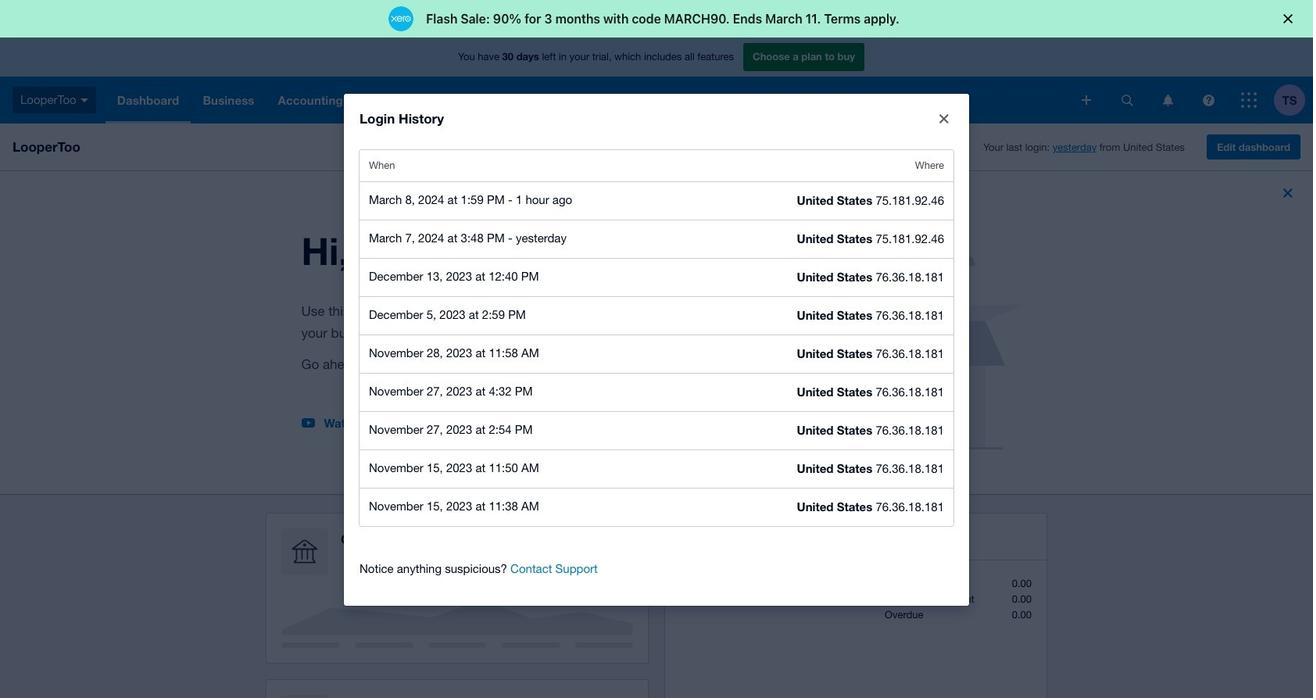 Task type: describe. For each thing, give the bounding box(es) containing it.
1 svg image from the left
[[1122, 94, 1134, 106]]

banking preview line graph image
[[282, 600, 633, 648]]

1 vertical spatial dialog
[[344, 94, 970, 606]]



Task type: vqa. For each thing, say whether or not it's contained in the screenshot.
the Login History element
yes



Task type: locate. For each thing, give the bounding box(es) containing it.
close image
[[1276, 181, 1301, 206]]

banner
[[0, 38, 1314, 124]]

0 vertical spatial dialog
[[0, 0, 1314, 38]]

login history element
[[360, 150, 954, 526]]

0 horizontal spatial svg image
[[1122, 94, 1134, 106]]

banking icon image
[[282, 528, 328, 575]]

1 horizontal spatial svg image
[[1163, 94, 1173, 106]]

recommended icon image
[[563, 528, 633, 544]]

svg image
[[1122, 94, 1134, 106], [1163, 94, 1173, 106]]

dialog
[[0, 0, 1314, 38], [344, 94, 970, 606]]

svg image
[[1242, 92, 1257, 108], [1203, 94, 1215, 106], [1082, 95, 1092, 105], [80, 98, 88, 102]]

2 svg image from the left
[[1163, 94, 1173, 106]]



